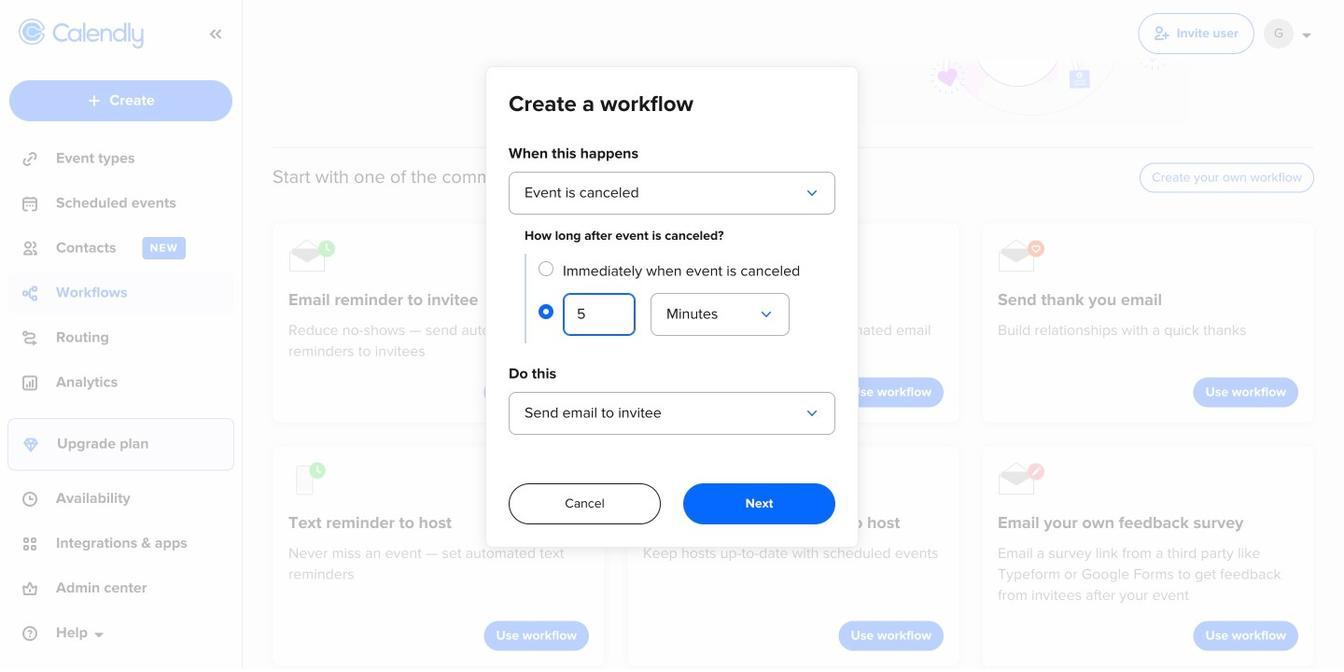 Task type: vqa. For each thing, say whether or not it's contained in the screenshot.
Duration unit button
yes



Task type: locate. For each thing, give the bounding box(es) containing it.
None button
[[509, 172, 836, 215], [509, 392, 836, 435], [509, 172, 836, 215], [509, 392, 836, 435]]

calendly image
[[52, 22, 144, 49]]



Task type: describe. For each thing, give the bounding box(es) containing it.
Duration unit button
[[651, 293, 790, 336]]

main navigation element
[[0, 0, 243, 669]]

Minutes text field
[[563, 293, 636, 336]]



